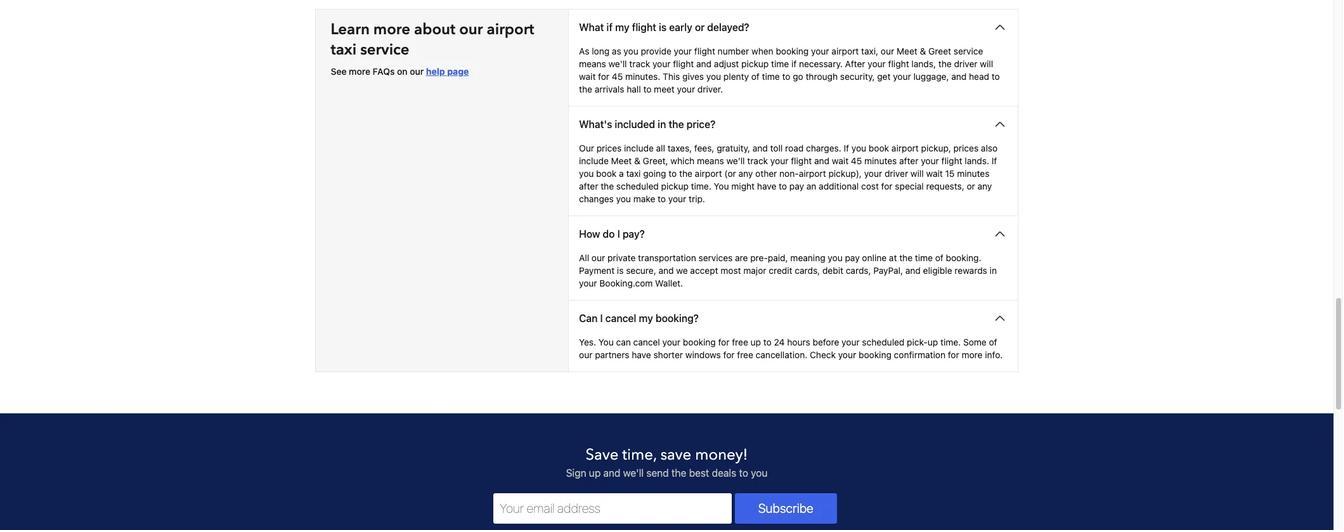 Task type: describe. For each thing, give the bounding box(es) containing it.
the up changes at the left top
[[601, 181, 614, 192]]

flight down 'road'
[[791, 156, 812, 166]]

1 horizontal spatial include
[[624, 143, 654, 154]]

as
[[612, 46, 621, 57]]

2 vertical spatial wait
[[926, 168, 943, 179]]

2 cards, from the left
[[846, 265, 871, 276]]

accept
[[690, 265, 718, 276]]

track inside as long as you provide your flight number when booking your airport taxi, our meet & greet service means we'll track your flight and adjust pickup time if necessary. after your flight lands, the driver will wait for 45 minutes. this gives you plenty of time to go through security, get your luggage, and head to the arrivals hall to meet your driver.
[[629, 58, 650, 69]]

the inside dropdown button
[[669, 119, 684, 130]]

security,
[[840, 71, 875, 82]]

you inside save time, save money! sign up and we'll send the best deals to you
[[751, 468, 768, 479]]

taxi inside 'our prices include all taxes, fees, gratuity, and toll road charges. if you book airport pickup, prices also include meet & greet, which means we'll track your flight and wait 45 minutes after your flight lands. if you book a taxi going to the airport (or any other non-airport pickup), your driver will wait 15 minutes after the scheduled pickup time. you might have to pay an additional cost for special requests, or any changes you make to your trip.'
[[626, 168, 641, 179]]

private
[[608, 253, 636, 263]]

you inside all our private transportation services are pre-paid, meaning you pay online at the time of booking. payment is secure, and we accept most major credit cards, debit cards, paypal, and eligible rewards in your booking.com wallet.
[[828, 253, 843, 263]]

you inside yes. you can cancel your booking for free up to 24 hours before your scheduled pick-up time. some of our partners have shorter windows for free cancellation. check your booking confirmation for more info.
[[598, 337, 614, 348]]

our right on
[[410, 66, 424, 77]]

lands.
[[965, 156, 989, 166]]

special
[[895, 181, 924, 192]]

track inside 'our prices include all taxes, fees, gratuity, and toll road charges. if you book airport pickup, prices also include meet & greet, which means we'll track your flight and wait 45 minutes after your flight lands. if you book a taxi going to the airport (or any other non-airport pickup), your driver will wait 15 minutes after the scheduled pickup time. you might have to pay an additional cost for special requests, or any changes you make to your trip.'
[[747, 156, 768, 166]]

on
[[397, 66, 407, 77]]

is inside all our private transportation services are pre-paid, meaning you pay online at the time of booking. payment is secure, and we accept most major credit cards, debit cards, paypal, and eligible rewards in your booking.com wallet.
[[617, 265, 624, 276]]

all
[[579, 253, 589, 263]]

or inside dropdown button
[[695, 22, 705, 33]]

an
[[806, 181, 816, 192]]

road
[[785, 143, 804, 154]]

send
[[646, 468, 669, 479]]

to inside save time, save money! sign up and we'll send the best deals to you
[[739, 468, 748, 479]]

wallet.
[[655, 278, 683, 289]]

pre-
[[750, 253, 768, 263]]

subscribe button
[[735, 494, 837, 524]]

what
[[579, 22, 604, 33]]

taxi inside learn more about our airport taxi service see more faqs on our help page
[[331, 39, 356, 60]]

go
[[793, 71, 803, 82]]

1 horizontal spatial up
[[751, 337, 761, 348]]

meet
[[654, 84, 675, 95]]

to down which at the top of page
[[669, 168, 677, 179]]

can i cancel my booking?
[[579, 313, 699, 324]]

taxi,
[[861, 46, 878, 57]]

save
[[586, 445, 618, 466]]

see
[[331, 66, 347, 77]]

meet inside 'our prices include all taxes, fees, gratuity, and toll road charges. if you book airport pickup, prices also include meet & greet, which means we'll track your flight and wait 45 minutes after your flight lands. if you book a taxi going to the airport (or any other non-airport pickup), your driver will wait 15 minutes after the scheduled pickup time. you might have to pay an additional cost for special requests, or any changes you make to your trip.'
[[611, 156, 632, 166]]

pick-
[[907, 337, 928, 348]]

provide
[[641, 46, 671, 57]]

your up cost
[[864, 168, 882, 179]]

page
[[447, 66, 469, 77]]

delayed?
[[707, 22, 749, 33]]

confirmation
[[894, 350, 945, 360]]

plenty
[[723, 71, 749, 82]]

and left the head
[[951, 71, 967, 82]]

airport inside as long as you provide your flight number when booking your airport taxi, our meet & greet service means we'll track your flight and adjust pickup time if necessary. after your flight lands, the driver will wait for 45 minutes. this gives you plenty of time to go through security, get your luggage, and head to the arrivals hall to meet your driver.
[[832, 46, 859, 57]]

to left go
[[782, 71, 790, 82]]

through
[[806, 71, 838, 82]]

pay?
[[623, 228, 645, 240]]

included
[[615, 119, 655, 130]]

have inside 'our prices include all taxes, fees, gratuity, and toll road charges. if you book airport pickup, prices also include meet & greet, which means we'll track your flight and wait 45 minutes after your flight lands. if you book a taxi going to the airport (or any other non-airport pickup), your driver will wait 15 minutes after the scheduled pickup time. you might have to pay an additional cost for special requests, or any changes you make to your trip.'
[[757, 181, 776, 192]]

all
[[656, 143, 665, 154]]

help page link
[[426, 66, 469, 77]]

your down provide
[[652, 58, 671, 69]]

might
[[731, 181, 755, 192]]

check
[[810, 350, 836, 360]]

cancel inside yes. you can cancel your booking for free up to 24 hours before your scheduled pick-up time. some of our partners have shorter windows for free cancellation. check your booking confirmation for more info.
[[633, 337, 660, 348]]

head
[[969, 71, 989, 82]]

and down charges.
[[814, 156, 829, 166]]

in inside all our private transportation services are pre-paid, meaning you pay online at the time of booking. payment is secure, and we accept most major credit cards, debit cards, paypal, and eligible rewards in your booking.com wallet.
[[990, 265, 997, 276]]

the left arrivals
[[579, 84, 592, 95]]

is inside what if my flight is early or delayed? dropdown button
[[659, 22, 667, 33]]

45 inside as long as you provide your flight number when booking your airport taxi, our meet & greet service means we'll track your flight and adjust pickup time if necessary. after your flight lands, the driver will wait for 45 minutes. this gives you plenty of time to go through security, get your luggage, and head to the arrivals hall to meet your driver.
[[612, 71, 623, 82]]

booking inside as long as you provide your flight number when booking your airport taxi, our meet & greet service means we'll track your flight and adjust pickup time if necessary. after your flight lands, the driver will wait for 45 minutes. this gives you plenty of time to go through security, get your luggage, and head to the arrivals hall to meet your driver.
[[776, 46, 809, 57]]

1 horizontal spatial minutes
[[957, 168, 990, 179]]

subscribe
[[758, 501, 813, 516]]

i inside dropdown button
[[600, 313, 603, 324]]

you right as
[[624, 46, 638, 57]]

for inside as long as you provide your flight number when booking your airport taxi, our meet & greet service means we'll track your flight and adjust pickup time if necessary. after your flight lands, the driver will wait for 45 minutes. this gives you plenty of time to go through security, get your luggage, and head to the arrivals hall to meet your driver.
[[598, 71, 609, 82]]

flight up gives
[[673, 58, 694, 69]]

you up 'pickup),' at the top of the page
[[852, 143, 866, 154]]

& inside as long as you provide your flight number when booking your airport taxi, our meet & greet service means we'll track your flight and adjust pickup time if necessary. after your flight lands, the driver will wait for 45 minutes. this gives you plenty of time to go through security, get your luggage, and head to the arrivals hall to meet your driver.
[[920, 46, 926, 57]]

save time, save money! sign up and we'll send the best deals to you
[[566, 445, 768, 479]]

cost
[[861, 181, 879, 192]]

in inside dropdown button
[[658, 119, 666, 130]]

major
[[743, 265, 766, 276]]

also
[[981, 143, 998, 154]]

service inside learn more about our airport taxi service see more faqs on our help page
[[360, 39, 409, 60]]

your right get
[[893, 71, 911, 82]]

0 vertical spatial free
[[732, 337, 748, 348]]

faqs
[[373, 66, 395, 77]]

can
[[579, 313, 598, 324]]

0 vertical spatial after
[[899, 156, 919, 166]]

long
[[592, 46, 609, 57]]

what if my flight is early or delayed? element
[[569, 45, 1018, 106]]

toll
[[770, 143, 783, 154]]

to down non-
[[779, 181, 787, 192]]

for right confirmation
[[948, 350, 959, 360]]

our prices include all taxes, fees, gratuity, and toll road charges. if you book airport pickup, prices also include meet & greet, which means we'll track your flight and wait 45 minutes after your flight lands. if you book a taxi going to the airport (or any other non-airport pickup), your driver will wait 15 minutes after the scheduled pickup time. you might have to pay an additional cost for special requests, or any changes you make to your trip.
[[579, 143, 998, 204]]

payment
[[579, 265, 615, 276]]

wait inside as long as you provide your flight number when booking your airport taxi, our meet & greet service means we'll track your flight and adjust pickup time if necessary. after your flight lands, the driver will wait for 45 minutes. this gives you plenty of time to go through security, get your luggage, and head to the arrivals hall to meet your driver.
[[579, 71, 596, 82]]

your up necessary.
[[811, 46, 829, 57]]

the down which at the top of page
[[679, 168, 692, 179]]

as long as you provide your flight number when booking your airport taxi, our meet & greet service means we'll track your flight and adjust pickup time if necessary. after your flight lands, the driver will wait for 45 minutes. this gives you plenty of time to go through security, get your luggage, and head to the arrivals hall to meet your driver.
[[579, 46, 1000, 95]]

booking.
[[946, 253, 981, 263]]

hall
[[627, 84, 641, 95]]

our inside all our private transportation services are pre-paid, meaning you pay online at the time of booking. payment is secure, and we accept most major credit cards, debit cards, paypal, and eligible rewards in your booking.com wallet.
[[592, 253, 605, 263]]

for inside 'our prices include all taxes, fees, gratuity, and toll road charges. if you book airport pickup, prices also include meet & greet, which means we'll track your flight and wait 45 minutes after your flight lands. if you book a taxi going to the airport (or any other non-airport pickup), your driver will wait 15 minutes after the scheduled pickup time. you might have to pay an additional cost for special requests, or any changes you make to your trip.'
[[881, 181, 893, 192]]

what's
[[579, 119, 612, 130]]

learn
[[331, 19, 370, 40]]

time inside all our private transportation services are pre-paid, meaning you pay online at the time of booking. payment is secure, and we accept most major credit cards, debit cards, paypal, and eligible rewards in your booking.com wallet.
[[915, 253, 933, 263]]

how
[[579, 228, 600, 240]]

requests,
[[926, 181, 964, 192]]

gives
[[682, 71, 704, 82]]

get
[[877, 71, 891, 82]]

non-
[[779, 168, 799, 179]]

for up the windows
[[718, 337, 730, 348]]

flight up adjust
[[694, 46, 715, 57]]

this
[[663, 71, 680, 82]]

shorter
[[653, 350, 683, 360]]

you down the our
[[579, 168, 594, 179]]

your down the early
[[674, 46, 692, 57]]

your up the shorter at bottom
[[662, 337, 680, 348]]

0 horizontal spatial minutes
[[864, 156, 897, 166]]

what's included in the price? element
[[569, 142, 1018, 216]]

paid,
[[768, 253, 788, 263]]

as
[[579, 46, 589, 57]]

help
[[426, 66, 445, 77]]

more inside yes. you can cancel your booking for free up to 24 hours before your scheduled pick-up time. some of our partners have shorter windows for free cancellation. check your booking confirmation for more info.
[[962, 350, 983, 360]]

pickup inside as long as you provide your flight number when booking your airport taxi, our meet & greet service means we'll track your flight and adjust pickup time if necessary. after your flight lands, the driver will wait for 45 minutes. this gives you plenty of time to go through security, get your luggage, and head to the arrivals hall to meet your driver.
[[741, 58, 769, 69]]

early
[[669, 22, 692, 33]]

and inside save time, save money! sign up and we'll send the best deals to you
[[603, 468, 620, 479]]

price?
[[687, 119, 715, 130]]

what's included in the price?
[[579, 119, 715, 130]]

2 vertical spatial booking
[[859, 350, 892, 360]]

time,
[[622, 445, 657, 466]]

1 horizontal spatial book
[[869, 143, 889, 154]]

means inside 'our prices include all taxes, fees, gratuity, and toll road charges. if you book airport pickup, prices also include meet & greet, which means we'll track your flight and wait 45 minutes after your flight lands. if you book a taxi going to the airport (or any other non-airport pickup), your driver will wait 15 minutes after the scheduled pickup time. you might have to pay an additional cost for special requests, or any changes you make to your trip.'
[[697, 156, 724, 166]]

pickup inside 'our prices include all taxes, fees, gratuity, and toll road charges. if you book airport pickup, prices also include meet & greet, which means we'll track your flight and wait 45 minutes after your flight lands. if you book a taxi going to the airport (or any other non-airport pickup), your driver will wait 15 minutes after the scheduled pickup time. you might have to pay an additional cost for special requests, or any changes you make to your trip.'
[[661, 181, 689, 192]]

Your email address email field
[[493, 494, 731, 524]]

your down toll
[[770, 156, 788, 166]]

your right check
[[838, 350, 856, 360]]

1 vertical spatial free
[[737, 350, 753, 360]]

minutes.
[[625, 71, 660, 82]]

pickup),
[[828, 168, 862, 179]]

debit
[[822, 265, 843, 276]]

some
[[963, 337, 987, 348]]

paypal,
[[873, 265, 903, 276]]

means inside as long as you provide your flight number when booking your airport taxi, our meet & greet service means we'll track your flight and adjust pickup time if necessary. after your flight lands, the driver will wait for 45 minutes. this gives you plenty of time to go through security, get your luggage, and head to the arrivals hall to meet your driver.
[[579, 58, 606, 69]]

info.
[[985, 350, 1003, 360]]

will inside 'our prices include all taxes, fees, gratuity, and toll road charges. if you book airport pickup, prices also include meet & greet, which means we'll track your flight and wait 45 minutes after your flight lands. if you book a taxi going to the airport (or any other non-airport pickup), your driver will wait 15 minutes after the scheduled pickup time. you might have to pay an additional cost for special requests, or any changes you make to your trip.'
[[911, 168, 924, 179]]

taxes,
[[668, 143, 692, 154]]

0 horizontal spatial if
[[844, 143, 849, 154]]



Task type: locate. For each thing, give the bounding box(es) containing it.
1 horizontal spatial wait
[[832, 156, 849, 166]]

0 vertical spatial time.
[[691, 181, 711, 192]]

online
[[862, 253, 887, 263]]

our inside yes. you can cancel your booking for free up to 24 hours before your scheduled pick-up time. some of our partners have shorter windows for free cancellation. check your booking confirmation for more info.
[[579, 350, 593, 360]]

0 vertical spatial you
[[714, 181, 729, 192]]

make
[[633, 194, 655, 204]]

of up info.
[[989, 337, 997, 348]]

time. inside 'our prices include all taxes, fees, gratuity, and toll road charges. if you book airport pickup, prices also include meet & greet, which means we'll track your flight and wait 45 minutes after your flight lands. if you book a taxi going to the airport (or any other non-airport pickup), your driver will wait 15 minutes after the scheduled pickup time. you might have to pay an additional cost for special requests, or any changes you make to your trip.'
[[691, 181, 711, 192]]

up right sign
[[589, 468, 601, 479]]

gratuity,
[[717, 143, 750, 154]]

more
[[373, 19, 410, 40], [349, 66, 370, 77], [962, 350, 983, 360]]

free
[[732, 337, 748, 348], [737, 350, 753, 360]]

i inside "dropdown button"
[[617, 228, 620, 240]]

0 horizontal spatial after
[[579, 181, 598, 192]]

booking
[[776, 46, 809, 57], [683, 337, 716, 348], [859, 350, 892, 360]]

best
[[689, 468, 709, 479]]

is down private on the top
[[617, 265, 624, 276]]

or right requests,
[[967, 181, 975, 192]]

1 horizontal spatial will
[[980, 58, 993, 69]]

hours
[[787, 337, 810, 348]]

pay left online at the top of page
[[845, 253, 860, 263]]

0 horizontal spatial more
[[349, 66, 370, 77]]

any
[[738, 168, 753, 179], [978, 181, 992, 192]]

1 prices from the left
[[597, 143, 622, 154]]

1 vertical spatial you
[[598, 337, 614, 348]]

and down transportation
[[659, 265, 674, 276]]

to down minutes.
[[643, 84, 652, 95]]

if inside dropdown button
[[606, 22, 613, 33]]

cancel right can
[[633, 337, 660, 348]]

booking up the windows
[[683, 337, 716, 348]]

1 horizontal spatial booking
[[776, 46, 809, 57]]

the down the save at the bottom
[[672, 468, 686, 479]]

1 horizontal spatial time.
[[940, 337, 961, 348]]

greet
[[928, 46, 951, 57]]

have down the other
[[757, 181, 776, 192]]

0 vertical spatial driver
[[954, 58, 978, 69]]

driver inside 'our prices include all taxes, fees, gratuity, and toll road charges. if you book airport pickup, prices also include meet & greet, which means we'll track your flight and wait 45 minutes after your flight lands. if you book a taxi going to the airport (or any other non-airport pickup), your driver will wait 15 minutes after the scheduled pickup time. you might have to pay an additional cost for special requests, or any changes you make to your trip.'
[[885, 168, 908, 179]]

0 vertical spatial &
[[920, 46, 926, 57]]

you up partners
[[598, 337, 614, 348]]

my
[[615, 22, 629, 33], [639, 313, 653, 324]]

up inside save time, save money! sign up and we'll send the best deals to you
[[589, 468, 601, 479]]

and
[[696, 58, 712, 69], [951, 71, 967, 82], [753, 143, 768, 154], [814, 156, 829, 166], [659, 265, 674, 276], [905, 265, 921, 276], [603, 468, 620, 479]]

or right the early
[[695, 22, 705, 33]]

1 vertical spatial have
[[632, 350, 651, 360]]

scheduled up the make
[[616, 181, 659, 192]]

1 vertical spatial any
[[978, 181, 992, 192]]

1 vertical spatial pickup
[[661, 181, 689, 192]]

0 horizontal spatial i
[[600, 313, 603, 324]]

pickup down when
[[741, 58, 769, 69]]

for right the windows
[[723, 350, 735, 360]]

and left 'eligible'
[[905, 265, 921, 276]]

we'll inside save time, save money! sign up and we'll send the best deals to you
[[623, 468, 644, 479]]

track
[[629, 58, 650, 69], [747, 156, 768, 166]]

meet
[[897, 46, 917, 57], [611, 156, 632, 166]]

meet inside as long as you provide your flight number when booking your airport taxi, our meet & greet service means we'll track your flight and adjust pickup time if necessary. after your flight lands, the driver will wait for 45 minutes. this gives you plenty of time to go through security, get your luggage, and head to the arrivals hall to meet your driver.
[[897, 46, 917, 57]]

if up go
[[791, 58, 797, 69]]

you right deals
[[751, 468, 768, 479]]

service inside as long as you provide your flight number when booking your airport taxi, our meet & greet service means we'll track your flight and adjust pickup time if necessary. after your flight lands, the driver will wait for 45 minutes. this gives you plenty of time to go through security, get your luggage, and head to the arrivals hall to meet your driver.
[[954, 46, 983, 57]]

have left the shorter at bottom
[[632, 350, 651, 360]]

0 vertical spatial taxi
[[331, 39, 356, 60]]

scheduled
[[616, 181, 659, 192], [862, 337, 905, 348]]

1 horizontal spatial have
[[757, 181, 776, 192]]

yes.
[[579, 337, 596, 348]]

to right the head
[[992, 71, 1000, 82]]

0 horizontal spatial book
[[596, 168, 617, 179]]

our inside as long as you provide your flight number when booking your airport taxi, our meet & greet service means we'll track your flight and adjust pickup time if necessary. after your flight lands, the driver will wait for 45 minutes. this gives you plenty of time to go through security, get your luggage, and head to the arrivals hall to meet your driver.
[[881, 46, 894, 57]]

meaning
[[790, 253, 825, 263]]

you up "debit"
[[828, 253, 843, 263]]

services
[[699, 253, 733, 263]]

1 cards, from the left
[[795, 265, 820, 276]]

transportation
[[638, 253, 696, 263]]

pay left "an"
[[789, 181, 804, 192]]

flight inside dropdown button
[[632, 22, 656, 33]]

will up special
[[911, 168, 924, 179]]

driver inside as long as you provide your flight number when booking your airport taxi, our meet & greet service means we'll track your flight and adjust pickup time if necessary. after your flight lands, the driver will wait for 45 minutes. this gives you plenty of time to go through security, get your luggage, and head to the arrivals hall to meet your driver.
[[954, 58, 978, 69]]

your down gives
[[677, 84, 695, 95]]

0 vertical spatial track
[[629, 58, 650, 69]]

1 horizontal spatial more
[[373, 19, 410, 40]]

our right about
[[459, 19, 483, 40]]

the inside all our private transportation services are pre-paid, meaning you pay online at the time of booking. payment is secure, and we accept most major credit cards, debit cards, paypal, and eligible rewards in your booking.com wallet.
[[899, 253, 913, 263]]

1 vertical spatial time
[[762, 71, 780, 82]]

or
[[695, 22, 705, 33], [967, 181, 975, 192]]

airport inside learn more about our airport taxi service see more faqs on our help page
[[487, 19, 534, 40]]

2 horizontal spatial booking
[[859, 350, 892, 360]]

15
[[945, 168, 955, 179]]

& up lands,
[[920, 46, 926, 57]]

you left the make
[[616, 194, 631, 204]]

we'll inside 'our prices include all taxes, fees, gratuity, and toll road charges. if you book airport pickup, prices also include meet & greet, which means we'll track your flight and wait 45 minutes after your flight lands. if you book a taxi going to the airport (or any other non-airport pickup), your driver will wait 15 minutes after the scheduled pickup time. you might have to pay an additional cost for special requests, or any changes you make to your trip.'
[[726, 156, 745, 166]]

0 vertical spatial in
[[658, 119, 666, 130]]

you inside 'our prices include all taxes, fees, gratuity, and toll road charges. if you book airport pickup, prices also include meet & greet, which means we'll track your flight and wait 45 minutes after your flight lands. if you book a taxi going to the airport (or any other non-airport pickup), your driver will wait 15 minutes after the scheduled pickup time. you might have to pay an additional cost for special requests, or any changes you make to your trip.'
[[714, 181, 729, 192]]

is
[[659, 22, 667, 33], [617, 265, 624, 276]]

1 horizontal spatial 45
[[851, 156, 862, 166]]

our right the taxi,
[[881, 46, 894, 57]]

pay
[[789, 181, 804, 192], [845, 253, 860, 263]]

in right rewards
[[990, 265, 997, 276]]

0 horizontal spatial include
[[579, 156, 609, 166]]

if down also
[[992, 156, 997, 166]]

your down the taxi,
[[868, 58, 886, 69]]

have
[[757, 181, 776, 192], [632, 350, 651, 360]]

more right see
[[349, 66, 370, 77]]

0 vertical spatial will
[[980, 58, 993, 69]]

of inside all our private transportation services are pre-paid, meaning you pay online at the time of booking. payment is secure, and we accept most major credit cards, debit cards, paypal, and eligible rewards in your booking.com wallet.
[[935, 253, 943, 263]]

most
[[721, 265, 741, 276]]

up left '24'
[[751, 337, 761, 348]]

additional
[[819, 181, 859, 192]]

2 horizontal spatial wait
[[926, 168, 943, 179]]

what if my flight is early or delayed? button
[[569, 10, 1018, 45]]

0 horizontal spatial is
[[617, 265, 624, 276]]

& left greet,
[[634, 156, 640, 166]]

fees,
[[694, 143, 714, 154]]

for right cost
[[881, 181, 893, 192]]

you down (or
[[714, 181, 729, 192]]

adjust
[[714, 58, 739, 69]]

more right learn
[[373, 19, 410, 40]]

0 horizontal spatial scheduled
[[616, 181, 659, 192]]

will
[[980, 58, 993, 69], [911, 168, 924, 179]]

pickup down the going
[[661, 181, 689, 192]]

your down payment
[[579, 278, 597, 289]]

yes. you can cancel your booking for free up to 24 hours before your scheduled pick-up time. some of our partners have shorter windows for free cancellation. check your booking confirmation for more info.
[[579, 337, 1003, 360]]

2 vertical spatial of
[[989, 337, 997, 348]]

a
[[619, 168, 624, 179]]

booking.com
[[599, 278, 653, 289]]

pickup,
[[921, 143, 951, 154]]

up up confirmation
[[928, 337, 938, 348]]

sign
[[566, 468, 586, 479]]

flight up provide
[[632, 22, 656, 33]]

1 horizontal spatial prices
[[953, 143, 979, 154]]

0 vertical spatial 45
[[612, 71, 623, 82]]

1 vertical spatial minutes
[[957, 168, 990, 179]]

1 vertical spatial pay
[[845, 253, 860, 263]]

0 horizontal spatial in
[[658, 119, 666, 130]]

necessary.
[[799, 58, 843, 69]]

0 vertical spatial is
[[659, 22, 667, 33]]

minutes up cost
[[864, 156, 897, 166]]

can
[[616, 337, 631, 348]]

meet up "a"
[[611, 156, 632, 166]]

of
[[751, 71, 760, 82], [935, 253, 943, 263], [989, 337, 997, 348]]

we'll inside as long as you provide your flight number when booking your airport taxi, our meet & greet service means we'll track your flight and adjust pickup time if necessary. after your flight lands, the driver will wait for 45 minutes. this gives you plenty of time to go through security, get your luggage, and head to the arrivals hall to meet your driver.
[[608, 58, 627, 69]]

flight up 15
[[941, 156, 962, 166]]

1 horizontal spatial my
[[639, 313, 653, 324]]

0 vertical spatial i
[[617, 228, 620, 240]]

the inside save time, save money! sign up and we'll send the best deals to you
[[672, 468, 686, 479]]

&
[[920, 46, 926, 57], [634, 156, 640, 166]]

of inside yes. you can cancel your booking for free up to 24 hours before your scheduled pick-up time. some of our partners have shorter windows for free cancellation. check your booking confirmation for more info.
[[989, 337, 997, 348]]

track up minutes.
[[629, 58, 650, 69]]

when
[[751, 46, 773, 57]]

1 vertical spatial is
[[617, 265, 624, 276]]

0 horizontal spatial wait
[[579, 71, 596, 82]]

and down save
[[603, 468, 620, 479]]

1 vertical spatial my
[[639, 313, 653, 324]]

airport
[[487, 19, 534, 40], [832, 46, 859, 57], [891, 143, 919, 154], [695, 168, 722, 179], [799, 168, 826, 179]]

you up driver.
[[706, 71, 721, 82]]

0 vertical spatial time
[[771, 58, 789, 69]]

how do i pay? element
[[569, 252, 1018, 300]]

learn more about our airport taxi service see more faqs on our help page
[[331, 19, 534, 77]]

(or
[[724, 168, 736, 179]]

1 horizontal spatial taxi
[[626, 168, 641, 179]]

0 horizontal spatial if
[[606, 22, 613, 33]]

cards, down online at the top of page
[[846, 265, 871, 276]]

1 horizontal spatial is
[[659, 22, 667, 33]]

0 vertical spatial of
[[751, 71, 760, 82]]

and left toll
[[753, 143, 768, 154]]

45
[[612, 71, 623, 82], [851, 156, 862, 166]]

0 vertical spatial my
[[615, 22, 629, 33]]

1 vertical spatial we'll
[[726, 156, 745, 166]]

your inside all our private transportation services are pre-paid, meaning you pay online at the time of booking. payment is secure, and we accept most major credit cards, debit cards, paypal, and eligible rewards in your booking.com wallet.
[[579, 278, 597, 289]]

our up payment
[[592, 253, 605, 263]]

1 horizontal spatial i
[[617, 228, 620, 240]]

cancel inside dropdown button
[[605, 313, 636, 324]]

my up as
[[615, 22, 629, 33]]

for up arrivals
[[598, 71, 609, 82]]

to inside yes. you can cancel your booking for free up to 24 hours before your scheduled pick-up time. some of our partners have shorter windows for free cancellation. check your booking confirmation for more info.
[[763, 337, 772, 348]]

my left the booking?
[[639, 313, 653, 324]]

how do i pay?
[[579, 228, 645, 240]]

the down greet
[[938, 58, 952, 69]]

0 vertical spatial wait
[[579, 71, 596, 82]]

1 vertical spatial i
[[600, 313, 603, 324]]

1 horizontal spatial if
[[992, 156, 997, 166]]

1 vertical spatial scheduled
[[862, 337, 905, 348]]

luggage,
[[913, 71, 949, 82]]

to left '24'
[[763, 337, 772, 348]]

include down the our
[[579, 156, 609, 166]]

or inside 'our prices include all taxes, fees, gratuity, and toll road charges. if you book airport pickup, prices also include meet & greet, which means we'll track your flight and wait 45 minutes after your flight lands. if you book a taxi going to the airport (or any other non-airport pickup), your driver will wait 15 minutes after the scheduled pickup time. you might have to pay an additional cost for special requests, or any changes you make to your trip.'
[[967, 181, 975, 192]]

other
[[755, 168, 777, 179]]

in
[[658, 119, 666, 130], [990, 265, 997, 276]]

1 vertical spatial more
[[349, 66, 370, 77]]

service up the head
[[954, 46, 983, 57]]

prices right the our
[[597, 143, 622, 154]]

0 horizontal spatial up
[[589, 468, 601, 479]]

taxi right "a"
[[626, 168, 641, 179]]

greet,
[[643, 156, 668, 166]]

we
[[676, 265, 688, 276]]

driver up the head
[[954, 58, 978, 69]]

to right deals
[[739, 468, 748, 479]]

can i cancel my booking? element
[[569, 336, 1018, 372]]

0 horizontal spatial driver
[[885, 168, 908, 179]]

driver up special
[[885, 168, 908, 179]]

minutes down lands.
[[957, 168, 990, 179]]

1 horizontal spatial driver
[[954, 58, 978, 69]]

1 horizontal spatial any
[[978, 181, 992, 192]]

windows
[[685, 350, 721, 360]]

0 horizontal spatial or
[[695, 22, 705, 33]]

scheduled inside 'our prices include all taxes, fees, gratuity, and toll road charges. if you book airport pickup, prices also include meet & greet, which means we'll track your flight and wait 45 minutes after your flight lands. if you book a taxi going to the airport (or any other non-airport pickup), your driver will wait 15 minutes after the scheduled pickup time. you might have to pay an additional cost for special requests, or any changes you make to your trip.'
[[616, 181, 659, 192]]

time. inside yes. you can cancel your booking for free up to 24 hours before your scheduled pick-up time. some of our partners have shorter windows for free cancellation. check your booking confirmation for more info.
[[940, 337, 961, 348]]

1 vertical spatial 45
[[851, 156, 862, 166]]

i right the do
[[617, 228, 620, 240]]

0 horizontal spatial cards,
[[795, 265, 820, 276]]

driver
[[954, 58, 978, 69], [885, 168, 908, 179]]

2 horizontal spatial of
[[989, 337, 997, 348]]

1 horizontal spatial in
[[990, 265, 997, 276]]

lands,
[[912, 58, 936, 69]]

pay inside 'our prices include all taxes, fees, gratuity, and toll road charges. if you book airport pickup, prices also include meet & greet, which means we'll track your flight and wait 45 minutes after your flight lands. if you book a taxi going to the airport (or any other non-airport pickup), your driver will wait 15 minutes after the scheduled pickup time. you might have to pay an additional cost for special requests, or any changes you make to your trip.'
[[789, 181, 804, 192]]

0 horizontal spatial 45
[[612, 71, 623, 82]]

1 vertical spatial will
[[911, 168, 924, 179]]

1 vertical spatial in
[[990, 265, 997, 276]]

means down long
[[579, 58, 606, 69]]

is left the early
[[659, 22, 667, 33]]

cancel
[[605, 313, 636, 324], [633, 337, 660, 348]]

1 vertical spatial cancel
[[633, 337, 660, 348]]

1 horizontal spatial if
[[791, 58, 797, 69]]

2 horizontal spatial up
[[928, 337, 938, 348]]

2 horizontal spatial more
[[962, 350, 983, 360]]

at
[[889, 253, 897, 263]]

45 inside 'our prices include all taxes, fees, gratuity, and toll road charges. if you book airport pickup, prices also include meet & greet, which means we'll track your flight and wait 45 minutes after your flight lands. if you book a taxi going to the airport (or any other non-airport pickup), your driver will wait 15 minutes after the scheduled pickup time. you might have to pay an additional cost for special requests, or any changes you make to your trip.'
[[851, 156, 862, 166]]

to
[[782, 71, 790, 82], [992, 71, 1000, 82], [643, 84, 652, 95], [669, 168, 677, 179], [779, 181, 787, 192], [658, 194, 666, 204], [763, 337, 772, 348], [739, 468, 748, 479]]

about
[[414, 19, 455, 40]]

of inside as long as you provide your flight number when booking your airport taxi, our meet & greet service means we'll track your flight and adjust pickup time if necessary. after your flight lands, the driver will wait for 45 minutes. this gives you plenty of time to go through security, get your luggage, and head to the arrivals hall to meet your driver.
[[751, 71, 760, 82]]

1 vertical spatial taxi
[[626, 168, 641, 179]]

do
[[603, 228, 615, 240]]

eligible
[[923, 265, 952, 276]]

after
[[899, 156, 919, 166], [579, 181, 598, 192]]

changes
[[579, 194, 614, 204]]

your right before
[[842, 337, 860, 348]]

money!
[[695, 445, 748, 466]]

and up gives
[[696, 58, 712, 69]]

cancel up can
[[605, 313, 636, 324]]

credit
[[769, 265, 792, 276]]

0 vertical spatial if
[[844, 143, 849, 154]]

1 horizontal spatial cards,
[[846, 265, 871, 276]]

the right at
[[899, 253, 913, 263]]

our
[[579, 143, 594, 154]]

charges.
[[806, 143, 841, 154]]

we'll down gratuity,
[[726, 156, 745, 166]]

0 horizontal spatial pay
[[789, 181, 804, 192]]

0 vertical spatial include
[[624, 143, 654, 154]]

0 horizontal spatial service
[[360, 39, 409, 60]]

book left "a"
[[596, 168, 617, 179]]

0 vertical spatial more
[[373, 19, 410, 40]]

which
[[671, 156, 695, 166]]

1 vertical spatial of
[[935, 253, 943, 263]]

are
[[735, 253, 748, 263]]

if
[[606, 22, 613, 33], [791, 58, 797, 69]]

have inside yes. you can cancel your booking for free up to 24 hours before your scheduled pick-up time. some of our partners have shorter windows for free cancellation. check your booking confirmation for more info.
[[632, 350, 651, 360]]

secure,
[[626, 265, 656, 276]]

0 vertical spatial or
[[695, 22, 705, 33]]

0 vertical spatial any
[[738, 168, 753, 179]]

taxi up see
[[331, 39, 356, 60]]

cards,
[[795, 265, 820, 276], [846, 265, 871, 276]]

0 vertical spatial scheduled
[[616, 181, 659, 192]]

2 prices from the left
[[953, 143, 979, 154]]

2 vertical spatial time
[[915, 253, 933, 263]]

1 vertical spatial after
[[579, 181, 598, 192]]

scheduled inside yes. you can cancel your booking for free up to 24 hours before your scheduled pick-up time. some of our partners have shorter windows for free cancellation. check your booking confirmation for more info.
[[862, 337, 905, 348]]

after up special
[[899, 156, 919, 166]]

if inside as long as you provide your flight number when booking your airport taxi, our meet & greet service means we'll track your flight and adjust pickup time if necessary. after your flight lands, the driver will wait for 45 minutes. this gives you plenty of time to go through security, get your luggage, and head to the arrivals hall to meet your driver.
[[791, 58, 797, 69]]

if
[[844, 143, 849, 154], [992, 156, 997, 166]]

in up "all"
[[658, 119, 666, 130]]

what's included in the price? button
[[569, 107, 1018, 142]]

0 vertical spatial cancel
[[605, 313, 636, 324]]

2 vertical spatial more
[[962, 350, 983, 360]]

your left 'trip.'
[[668, 194, 686, 204]]

0 vertical spatial if
[[606, 22, 613, 33]]

0 vertical spatial booking
[[776, 46, 809, 57]]

meet up lands,
[[897, 46, 917, 57]]

1 vertical spatial or
[[967, 181, 975, 192]]

free left 'cancellation.'
[[737, 350, 753, 360]]

1 vertical spatial booking
[[683, 337, 716, 348]]

flight up get
[[888, 58, 909, 69]]

1 horizontal spatial track
[[747, 156, 768, 166]]

will inside as long as you provide your flight number when booking your airport taxi, our meet & greet service means we'll track your flight and adjust pickup time if necessary. after your flight lands, the driver will wait for 45 minutes. this gives you plenty of time to go through security, get your luggage, and head to the arrivals hall to meet your driver.
[[980, 58, 993, 69]]

0 horizontal spatial means
[[579, 58, 606, 69]]

to right the make
[[658, 194, 666, 204]]

booking down what if my flight is early or delayed? dropdown button
[[776, 46, 809, 57]]

1 horizontal spatial meet
[[897, 46, 917, 57]]

prices up lands.
[[953, 143, 979, 154]]

you
[[714, 181, 729, 192], [598, 337, 614, 348]]

1 vertical spatial wait
[[832, 156, 849, 166]]

& inside 'our prices include all taxes, fees, gratuity, and toll road charges. if you book airport pickup, prices also include meet & greet, which means we'll track your flight and wait 45 minutes after your flight lands. if you book a taxi going to the airport (or any other non-airport pickup), your driver will wait 15 minutes after the scheduled pickup time. you might have to pay an additional cost for special requests, or any changes you make to your trip.'
[[634, 156, 640, 166]]

your down pickup,
[[921, 156, 939, 166]]

booking?
[[656, 313, 699, 324]]

2 vertical spatial we'll
[[623, 468, 644, 479]]

pay inside all our private transportation services are pre-paid, meaning you pay online at the time of booking. payment is secure, and we accept most major credit cards, debit cards, paypal, and eligible rewards in your booking.com wallet.
[[845, 253, 860, 263]]



Task type: vqa. For each thing, say whether or not it's contained in the screenshot.
Where to next, Schultz? Find exclusive Genius rewards in every corner of the world!
no



